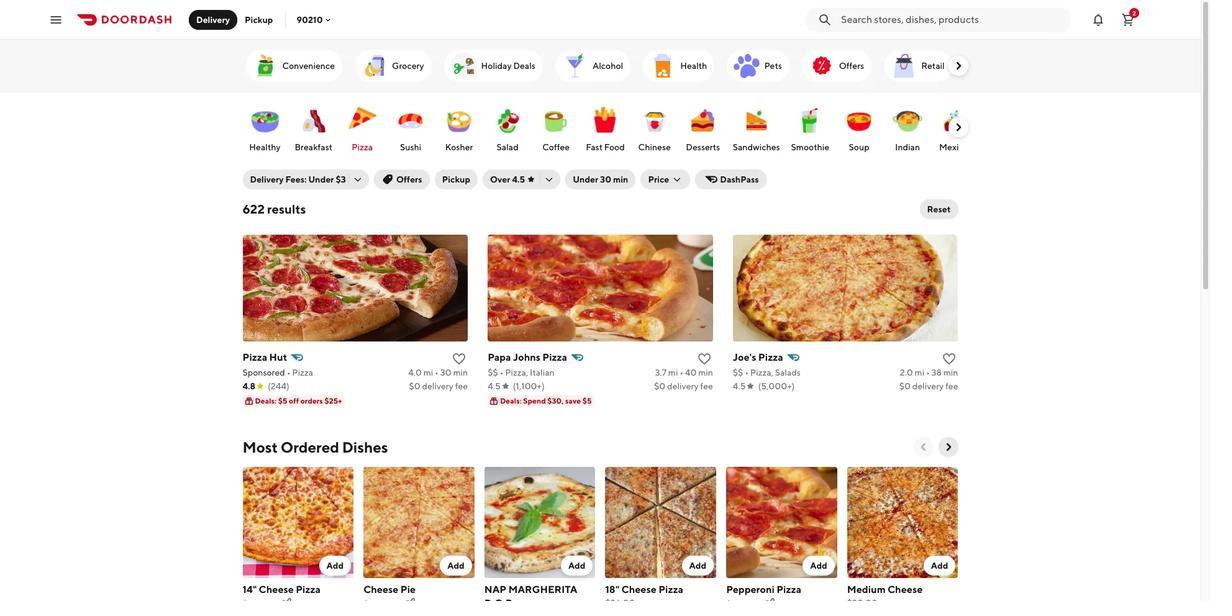 Task type: vqa. For each thing, say whether or not it's contained in the screenshot.
85% (61)
no



Task type: describe. For each thing, give the bounding box(es) containing it.
most ordered dishes
[[243, 439, 388, 456]]

alcohol image
[[561, 51, 591, 81]]

add for 18" cheese pizza
[[690, 561, 707, 571]]

spend
[[524, 397, 546, 406]]

pizza, for pizza
[[751, 368, 774, 378]]

hut
[[270, 352, 287, 364]]

sandwiches
[[733, 142, 780, 152]]

price
[[649, 175, 670, 185]]

add for 14" cheese pizza
[[327, 561, 344, 571]]

1 vertical spatial next button of carousel image
[[943, 441, 955, 454]]

offers button
[[374, 170, 430, 190]]

pizza right 14"
[[296, 584, 321, 596]]

2
[[1133, 9, 1137, 16]]

fee for joe's pizza
[[946, 382, 959, 392]]

soup
[[849, 142, 870, 152]]

18" cheese pizza
[[606, 584, 684, 596]]

pizza up $$ • pizza, salads
[[759, 352, 784, 364]]

pizza up deals: $5 off orders $25+
[[292, 368, 313, 378]]

pizza right pepperoni
[[777, 584, 802, 596]]

3 • from the left
[[500, 368, 504, 378]]

under 30 min
[[573, 175, 629, 185]]

click to add this store to your saved list image
[[697, 352, 712, 367]]

622 results
[[243, 202, 306, 216]]

reset
[[928, 205, 951, 214]]

fast food
[[586, 142, 625, 152]]

mi for joe's pizza
[[915, 368, 925, 378]]

622
[[243, 202, 265, 216]]

alcohol
[[593, 61, 624, 71]]

4.0 mi • 30 min
[[409, 368, 468, 378]]

2 button
[[1116, 7, 1141, 32]]

40
[[686, 368, 697, 378]]

fee for papa johns pizza
[[701, 382, 713, 392]]

pets
[[765, 61, 782, 71]]

3 add from the left
[[569, 561, 586, 571]]

dashpass
[[721, 175, 759, 185]]

1 $5 from the left
[[278, 397, 288, 406]]

sponsored
[[243, 368, 285, 378]]

dashpass button
[[696, 170, 767, 190]]

save
[[566, 397, 581, 406]]

delivery button
[[189, 10, 237, 30]]

pizza right 18"
[[659, 584, 684, 596]]

pickup for the bottommost pickup button
[[442, 175, 471, 185]]

desserts
[[686, 142, 721, 152]]

over 4.5 button
[[483, 170, 561, 190]]

$$ for joe's
[[733, 368, 744, 378]]

salads
[[776, 368, 801, 378]]

reset button
[[920, 200, 959, 219]]

health link
[[644, 50, 715, 82]]

$3
[[336, 175, 346, 185]]

chinese
[[639, 142, 671, 152]]

$30,
[[548, 397, 564, 406]]

ordered
[[281, 439, 339, 456]]

6 • from the left
[[927, 368, 930, 378]]

$​0 for joe's pizza
[[900, 382, 911, 392]]

salad
[[497, 142, 519, 152]]

price button
[[641, 170, 691, 190]]

click to add this store to your saved list image for joe's pizza
[[943, 352, 958, 367]]

18"
[[606, 584, 620, 596]]

nap
[[485, 584, 507, 596]]

deals: $5 off orders $25+
[[255, 397, 342, 406]]

smoothie
[[792, 142, 830, 152]]

fees:
[[286, 175, 307, 185]]

1 vertical spatial pickup button
[[435, 170, 478, 190]]

$​0 for pizza hut
[[409, 382, 421, 392]]

most
[[243, 439, 278, 456]]

(5,000+)
[[759, 382, 795, 392]]

offers inside button
[[397, 175, 422, 185]]

retail
[[922, 61, 945, 71]]

holiday deals image
[[449, 51, 479, 81]]

5 • from the left
[[745, 368, 749, 378]]

delivery for delivery fees: under $3
[[250, 175, 284, 185]]

1 under from the left
[[309, 175, 334, 185]]

orders
[[301, 397, 323, 406]]

pickup for topmost pickup button
[[245, 15, 273, 25]]

medium cheese
[[848, 584, 923, 596]]

pizza up sponsored
[[243, 352, 268, 364]]

add for cheese pie
[[448, 561, 465, 571]]

2.0 mi • 38 min
[[901, 368, 959, 378]]

$$ for papa
[[488, 368, 498, 378]]

min for joe's pizza
[[944, 368, 959, 378]]

sponsored • pizza
[[243, 368, 313, 378]]

(1,100+)
[[513, 382, 545, 392]]

off
[[289, 397, 299, 406]]

alcohol link
[[556, 50, 631, 82]]

3 items, open order cart image
[[1121, 12, 1136, 27]]

30 inside button
[[601, 175, 612, 185]]

d.o.p.
[[485, 598, 514, 602]]

$​0 delivery fee for pizza hut
[[409, 382, 468, 392]]

4.5 for joe's
[[733, 382, 746, 392]]

deals: for papa
[[500, 397, 522, 406]]

pepperoni pizza
[[727, 584, 802, 596]]

$​0 delivery fee for joe's pizza
[[900, 382, 959, 392]]

fast
[[586, 142, 603, 152]]

delivery for joe's pizza
[[913, 382, 944, 392]]

grocery link
[[355, 50, 432, 82]]

pizza up italian on the left bottom of page
[[543, 352, 568, 364]]



Task type: locate. For each thing, give the bounding box(es) containing it.
0 vertical spatial pickup button
[[237, 10, 281, 30]]

0 horizontal spatial under
[[309, 175, 334, 185]]

sushi
[[400, 142, 422, 152]]

$$ • pizza, salads
[[733, 368, 801, 378]]

min for papa johns pizza
[[699, 368, 713, 378]]

14" cheese pizza
[[243, 584, 321, 596]]

min right 38
[[944, 368, 959, 378]]

cheese right 18"
[[622, 584, 657, 596]]

pickup button down "kosher"
[[435, 170, 478, 190]]

under 30 min button
[[566, 170, 636, 190]]

1 fee from the left
[[455, 382, 468, 392]]

results
[[267, 202, 306, 216]]

• down papa
[[500, 368, 504, 378]]

2 delivery from the left
[[668, 382, 699, 392]]

0 horizontal spatial fee
[[455, 382, 468, 392]]

4.5 inside "button"
[[512, 175, 525, 185]]

mexican
[[940, 142, 974, 152]]

0 horizontal spatial $​0 delivery fee
[[409, 382, 468, 392]]

1 $​0 from the left
[[409, 382, 421, 392]]

3 $​0 from the left
[[900, 382, 911, 392]]

retail link
[[885, 50, 953, 82]]

$​0 delivery fee for papa johns pizza
[[655, 382, 713, 392]]

2 horizontal spatial $​0 delivery fee
[[900, 382, 959, 392]]

kosher
[[446, 142, 473, 152]]

cheese for 14"
[[259, 584, 294, 596]]

4.5 right over
[[512, 175, 525, 185]]

3 mi from the left
[[915, 368, 925, 378]]

4.5 down the joe's
[[733, 382, 746, 392]]

2 deals: from the left
[[500, 397, 522, 406]]

holiday
[[481, 61, 512, 71]]

under
[[309, 175, 334, 185], [573, 175, 599, 185]]

pickup right delivery "button" in the top left of the page
[[245, 15, 273, 25]]

3.7
[[655, 368, 667, 378]]

$$ down papa
[[488, 368, 498, 378]]

joe's pizza
[[733, 352, 784, 364]]

3 fee from the left
[[946, 382, 959, 392]]

$​0 delivery fee down 2.0 mi • 38 min
[[900, 382, 959, 392]]

cheese left pie
[[364, 584, 399, 596]]

1 horizontal spatial delivery
[[250, 175, 284, 185]]

pie
[[401, 584, 416, 596]]

$​0
[[409, 382, 421, 392], [655, 382, 666, 392], [900, 382, 911, 392]]

under left $3
[[309, 175, 334, 185]]

4.5 for papa
[[488, 382, 501, 392]]

health image
[[648, 51, 678, 81]]

1 cheese from the left
[[259, 584, 294, 596]]

holiday deals
[[481, 61, 536, 71]]

1 click to add this store to your saved list image from the left
[[452, 352, 467, 367]]

min down food
[[613, 175, 629, 185]]

pickup
[[245, 15, 273, 25], [442, 175, 471, 185]]

papa johns pizza
[[488, 352, 568, 364]]

mi right 4.0
[[424, 368, 433, 378]]

$$ down the joe's
[[733, 368, 744, 378]]

pickup button up convenience image
[[237, 10, 281, 30]]

pizza
[[352, 142, 373, 152], [243, 352, 268, 364], [543, 352, 568, 364], [759, 352, 784, 364], [292, 368, 313, 378], [296, 584, 321, 596], [659, 584, 684, 596], [777, 584, 802, 596]]

2 cheese from the left
[[364, 584, 399, 596]]

1 delivery from the left
[[422, 382, 454, 392]]

$25+
[[325, 397, 342, 406]]

pizza, up (1,100+)
[[505, 368, 529, 378]]

4.5 down papa
[[488, 382, 501, 392]]

30 down 'fast food' at the top of the page
[[601, 175, 612, 185]]

0 vertical spatial delivery
[[196, 15, 230, 25]]

pickup down "kosher"
[[442, 175, 471, 185]]

2.0
[[901, 368, 914, 378]]

0 horizontal spatial delivery
[[422, 382, 454, 392]]

0 horizontal spatial delivery
[[196, 15, 230, 25]]

1 vertical spatial 30
[[441, 368, 452, 378]]

pizza, down joe's pizza
[[751, 368, 774, 378]]

pizza hut
[[243, 352, 287, 364]]

next button of carousel image right previous button of carousel icon
[[943, 441, 955, 454]]

0 horizontal spatial pizza,
[[505, 368, 529, 378]]

$​0 delivery fee down 4.0 mi • 30 min
[[409, 382, 468, 392]]

cheese right 14"
[[259, 584, 294, 596]]

delivery for delivery
[[196, 15, 230, 25]]

delivery inside "button"
[[196, 15, 230, 25]]

margherita
[[509, 584, 578, 596]]

over
[[490, 175, 511, 185]]

convenience image
[[250, 51, 280, 81]]

0 horizontal spatial $$
[[488, 368, 498, 378]]

delivery fees: under $3
[[250, 175, 346, 185]]

notification bell image
[[1092, 12, 1106, 27]]

$​0 for papa johns pizza
[[655, 382, 666, 392]]

medium
[[848, 584, 886, 596]]

• left 38
[[927, 368, 930, 378]]

mi for pizza hut
[[424, 368, 433, 378]]

1 deals: from the left
[[255, 397, 277, 406]]

$​0 down 4.0
[[409, 382, 421, 392]]

1 vertical spatial delivery
[[250, 175, 284, 185]]

delivery down 2.0 mi • 38 min
[[913, 382, 944, 392]]

previous button of carousel image
[[918, 441, 930, 454]]

italian
[[530, 368, 555, 378]]

2 add from the left
[[448, 561, 465, 571]]

holiday deals link
[[444, 50, 543, 82]]

deals: down (1,100+)
[[500, 397, 522, 406]]

1 $$ from the left
[[488, 368, 498, 378]]

deals: spend $30, save $5
[[500, 397, 592, 406]]

min inside button
[[613, 175, 629, 185]]

1 $​0 delivery fee from the left
[[409, 382, 468, 392]]

5 add from the left
[[811, 561, 828, 571]]

click to add this store to your saved list image up 2.0 mi • 38 min
[[943, 352, 958, 367]]

0 horizontal spatial $5
[[278, 397, 288, 406]]

2 horizontal spatial fee
[[946, 382, 959, 392]]

2 fee from the left
[[701, 382, 713, 392]]

3 delivery from the left
[[913, 382, 944, 392]]

2 • from the left
[[435, 368, 439, 378]]

• left "40"
[[680, 368, 684, 378]]

0 horizontal spatial mi
[[424, 368, 433, 378]]

2 horizontal spatial 4.5
[[733, 382, 746, 392]]

coffee
[[543, 142, 570, 152]]

convenience link
[[245, 50, 343, 82]]

retail image
[[890, 51, 919, 81]]

38
[[932, 368, 942, 378]]

offers link
[[802, 50, 872, 82]]

0 horizontal spatial click to add this store to your saved list image
[[452, 352, 467, 367]]

pets link
[[728, 50, 790, 82]]

grocery
[[392, 61, 424, 71]]

delivery for papa johns pizza
[[668, 382, 699, 392]]

mi for papa johns pizza
[[669, 368, 678, 378]]

(244)
[[268, 382, 290, 392]]

1 horizontal spatial click to add this store to your saved list image
[[943, 352, 958, 367]]

grocery image
[[360, 51, 390, 81]]

min for pizza hut
[[453, 368, 468, 378]]

4 cheese from the left
[[888, 584, 923, 596]]

mi right 3.7
[[669, 368, 678, 378]]

4 • from the left
[[680, 368, 684, 378]]

1 horizontal spatial deals:
[[500, 397, 522, 406]]

30
[[601, 175, 612, 185], [441, 368, 452, 378]]

• up (244)
[[287, 368, 291, 378]]

0 horizontal spatial offers
[[397, 175, 422, 185]]

3 cheese from the left
[[622, 584, 657, 596]]

pickup button
[[237, 10, 281, 30], [435, 170, 478, 190]]

2 $​0 delivery fee from the left
[[655, 382, 713, 392]]

delivery
[[196, 15, 230, 25], [250, 175, 284, 185]]

health
[[681, 61, 708, 71]]

delivery
[[422, 382, 454, 392], [668, 382, 699, 392], [913, 382, 944, 392]]

next button of carousel image
[[953, 60, 965, 72]]

1 • from the left
[[287, 368, 291, 378]]

4 add from the left
[[690, 561, 707, 571]]

1 horizontal spatial offers
[[840, 61, 865, 71]]

dishes
[[342, 439, 388, 456]]

• down the joe's
[[745, 368, 749, 378]]

2 pizza, from the left
[[751, 368, 774, 378]]

cheese pie
[[364, 584, 416, 596]]

joe's
[[733, 352, 757, 364]]

delivery down 4.0 mi • 30 min
[[422, 382, 454, 392]]

1 mi from the left
[[424, 368, 433, 378]]

1 horizontal spatial mi
[[669, 368, 678, 378]]

add button
[[319, 556, 351, 576], [319, 556, 351, 576], [440, 556, 472, 576], [440, 556, 472, 576], [561, 556, 593, 576], [561, 556, 593, 576], [682, 556, 714, 576], [682, 556, 714, 576], [803, 556, 835, 576], [924, 556, 956, 576], [924, 556, 956, 576]]

deals:
[[255, 397, 277, 406], [500, 397, 522, 406]]

indian
[[896, 142, 921, 152]]

$​0 down 3.7
[[655, 382, 666, 392]]

$$ • pizza, italian
[[488, 368, 555, 378]]

next button of carousel image
[[953, 121, 965, 134], [943, 441, 955, 454]]

0 horizontal spatial 4.5
[[488, 382, 501, 392]]

open menu image
[[48, 12, 63, 27]]

convenience
[[283, 61, 335, 71]]

fee down 2.0 mi • 38 min
[[946, 382, 959, 392]]

min right 4.0
[[453, 368, 468, 378]]

over 4.5
[[490, 175, 525, 185]]

1 horizontal spatial $$
[[733, 368, 744, 378]]

offers down sushi
[[397, 175, 422, 185]]

$​0 delivery fee down the 3.7 mi • 40 min
[[655, 382, 713, 392]]

next button of carousel image up mexican
[[953, 121, 965, 134]]

1 horizontal spatial pizza,
[[751, 368, 774, 378]]

2 horizontal spatial mi
[[915, 368, 925, 378]]

0 vertical spatial 30
[[601, 175, 612, 185]]

2 click to add this store to your saved list image from the left
[[943, 352, 958, 367]]

click to add this store to your saved list image for pizza hut
[[452, 352, 467, 367]]

offers right offers icon
[[840, 61, 865, 71]]

90210 button
[[297, 15, 333, 25]]

2 horizontal spatial $​0
[[900, 382, 911, 392]]

pizza left sushi
[[352, 142, 373, 152]]

1 horizontal spatial delivery
[[668, 382, 699, 392]]

click to add this store to your saved list image up 4.0 mi • 30 min
[[452, 352, 467, 367]]

6 add from the left
[[932, 561, 949, 571]]

fee for pizza hut
[[455, 382, 468, 392]]

0 vertical spatial next button of carousel image
[[953, 121, 965, 134]]

healthy
[[249, 142, 281, 152]]

4.5
[[512, 175, 525, 185], [488, 382, 501, 392], [733, 382, 746, 392]]

90210
[[297, 15, 323, 25]]

1 horizontal spatial pickup button
[[435, 170, 478, 190]]

under down fast
[[573, 175, 599, 185]]

offers image
[[807, 51, 837, 81]]

0 vertical spatial pickup
[[245, 15, 273, 25]]

papa
[[488, 352, 511, 364]]

$5 left the off
[[278, 397, 288, 406]]

johns
[[513, 352, 541, 364]]

1 add from the left
[[327, 561, 344, 571]]

add for medium cheese
[[932, 561, 949, 571]]

0 horizontal spatial pickup
[[245, 15, 273, 25]]

2 horizontal spatial delivery
[[913, 382, 944, 392]]

2 mi from the left
[[669, 368, 678, 378]]

delivery for pizza hut
[[422, 382, 454, 392]]

nap margherita d.o.p.
[[485, 584, 578, 602]]

1 vertical spatial pickup
[[442, 175, 471, 185]]

cheese for medium
[[888, 584, 923, 596]]

click to add this store to your saved list image
[[452, 352, 467, 367], [943, 352, 958, 367]]

3.7 mi • 40 min
[[655, 368, 713, 378]]

pizza, for johns
[[505, 368, 529, 378]]

$5 right the save
[[583, 397, 592, 406]]

1 horizontal spatial 30
[[601, 175, 612, 185]]

$​0 down 2.0 at the right bottom of page
[[900, 382, 911, 392]]

deals: down (244)
[[255, 397, 277, 406]]

2 under from the left
[[573, 175, 599, 185]]

0 vertical spatial offers
[[840, 61, 865, 71]]

14"
[[243, 584, 257, 596]]

•
[[287, 368, 291, 378], [435, 368, 439, 378], [500, 368, 504, 378], [680, 368, 684, 378], [745, 368, 749, 378], [927, 368, 930, 378]]

min
[[613, 175, 629, 185], [453, 368, 468, 378], [699, 368, 713, 378], [944, 368, 959, 378]]

cheese right medium
[[888, 584, 923, 596]]

2 $​0 from the left
[[655, 382, 666, 392]]

deals: for pizza
[[255, 397, 277, 406]]

1 vertical spatial offers
[[397, 175, 422, 185]]

food
[[605, 142, 625, 152]]

$​0 delivery fee
[[409, 382, 468, 392], [655, 382, 713, 392], [900, 382, 959, 392]]

cheese for 18"
[[622, 584, 657, 596]]

1 horizontal spatial 4.5
[[512, 175, 525, 185]]

1 pizza, from the left
[[505, 368, 529, 378]]

mi right 2.0 at the right bottom of page
[[915, 368, 925, 378]]

deals
[[514, 61, 536, 71]]

2 $$ from the left
[[733, 368, 744, 378]]

0 horizontal spatial deals:
[[255, 397, 277, 406]]

2 $5 from the left
[[583, 397, 592, 406]]

3 $​0 delivery fee from the left
[[900, 382, 959, 392]]

4.0
[[409, 368, 422, 378]]

1 horizontal spatial fee
[[701, 382, 713, 392]]

delivery down the 3.7 mi • 40 min
[[668, 382, 699, 392]]

0 horizontal spatial pickup button
[[237, 10, 281, 30]]

1 horizontal spatial $5
[[583, 397, 592, 406]]

1 horizontal spatial $​0
[[655, 382, 666, 392]]

• right 4.0
[[435, 368, 439, 378]]

30 right 4.0
[[441, 368, 452, 378]]

1 horizontal spatial under
[[573, 175, 599, 185]]

0 horizontal spatial 30
[[441, 368, 452, 378]]

breakfast
[[295, 142, 333, 152]]

add
[[327, 561, 344, 571], [448, 561, 465, 571], [569, 561, 586, 571], [690, 561, 707, 571], [811, 561, 828, 571], [932, 561, 949, 571]]

1 horizontal spatial pickup
[[442, 175, 471, 185]]

pets image
[[732, 51, 762, 81]]

under inside button
[[573, 175, 599, 185]]

1 horizontal spatial $​0 delivery fee
[[655, 382, 713, 392]]

0 horizontal spatial $​0
[[409, 382, 421, 392]]

pepperoni
[[727, 584, 775, 596]]

fee down the 3.7 mi • 40 min
[[701, 382, 713, 392]]

min down click to add this store to your saved list image
[[699, 368, 713, 378]]

fee down 4.0 mi • 30 min
[[455, 382, 468, 392]]

Store search: begin typing to search for stores available on DoorDash text field
[[842, 13, 1064, 26]]



